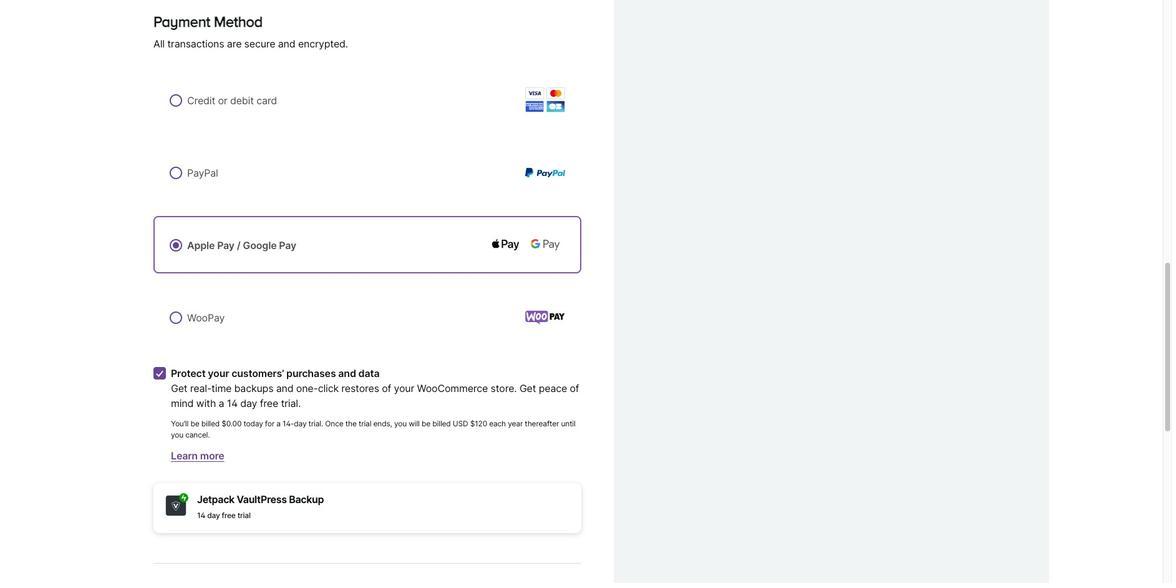 Task type: describe. For each thing, give the bounding box(es) containing it.
restores
[[342, 382, 379, 395]]

and for one-
[[276, 382, 294, 395]]

backups
[[234, 382, 274, 395]]

learn
[[171, 450, 198, 462]]

mind
[[171, 397, 194, 410]]

woocommerce
[[417, 382, 488, 395]]

2 get from the left
[[520, 382, 536, 395]]

1 vertical spatial you
[[171, 430, 184, 440]]

credit
[[187, 94, 215, 107]]

apple pay / google pay
[[187, 239, 297, 252]]

transactions
[[167, 38, 224, 50]]

apple
[[187, 239, 215, 252]]

real-
[[190, 382, 212, 395]]

data
[[359, 367, 380, 380]]

payment method
[[154, 13, 263, 30]]

14 inside get real-time backups and one-click restores of your woocommerce store. get peace of mind with a 14 day free trial.
[[227, 397, 238, 410]]

get real-time backups and one-click restores of your woocommerce store. get peace of mind with a 14 day free trial.
[[171, 382, 580, 410]]

$0.00
[[222, 419, 242, 428]]

thereafter
[[525, 419, 560, 428]]

paypal logo image
[[526, 168, 566, 177]]

more
[[200, 450, 224, 462]]

1 be from the left
[[191, 419, 199, 428]]

are
[[227, 38, 242, 50]]

peace
[[539, 382, 568, 395]]

purchases
[[287, 367, 336, 380]]

with
[[196, 397, 216, 410]]

14-
[[283, 419, 294, 428]]

14 inside the jetpack vaultpress backup 14 day free trial
[[197, 511, 205, 520]]

time
[[212, 382, 232, 395]]

all transactions are secure and encrypted.
[[154, 38, 348, 50]]

one-
[[296, 382, 318, 395]]

all
[[154, 38, 165, 50]]

backup
[[289, 493, 324, 506]]

jetpack vaultpress backup 14 day free trial
[[197, 493, 324, 520]]

trial. inside get real-time backups and one-click restores of your woocommerce store. get peace of mind with a 14 day free trial.
[[281, 397, 301, 410]]

once
[[325, 419, 344, 428]]

2 pay from the left
[[279, 239, 297, 252]]

today
[[244, 419, 263, 428]]

trial. inside you'll be billed $0.00 today for a 14-day trial. once the trial ends, you will be billed usd $120 each year thereafter until you cancel.
[[309, 419, 323, 428]]

or
[[218, 94, 228, 107]]

trial inside the jetpack vaultpress backup 14 day free trial
[[238, 511, 251, 520]]

the
[[346, 419, 357, 428]]

day inside you'll be billed $0.00 today for a 14-day trial. once the trial ends, you will be billed usd $120 each year thereafter until you cancel.
[[294, 419, 307, 428]]

a inside get real-time backups and one-click restores of your woocommerce store. get peace of mind with a 14 day free trial.
[[219, 397, 224, 410]]

a inside you'll be billed $0.00 today for a 14-day trial. once the trial ends, you will be billed usd $120 each year thereafter until you cancel.
[[277, 419, 281, 428]]

1 horizontal spatial you
[[395, 419, 407, 428]]



Task type: vqa. For each thing, say whether or not it's contained in the screenshot.
Search image
no



Task type: locate. For each thing, give the bounding box(es) containing it.
your
[[208, 367, 229, 380], [394, 382, 415, 395]]

1 billed from the left
[[201, 419, 220, 428]]

1 vertical spatial trial
[[238, 511, 251, 520]]

card logos image
[[526, 88, 566, 113]]

and
[[278, 38, 296, 50], [339, 367, 356, 380], [276, 382, 294, 395]]

for
[[265, 419, 275, 428]]

paypal
[[187, 167, 218, 179]]

google pay logo image
[[526, 232, 566, 257]]

you left will
[[395, 419, 407, 428]]

1 get from the left
[[171, 382, 188, 395]]

2 horizontal spatial day
[[294, 419, 307, 428]]

ends,
[[374, 419, 393, 428]]

1 pay from the left
[[217, 239, 235, 252]]

and for data
[[339, 367, 356, 380]]

of
[[382, 382, 392, 395], [570, 382, 580, 395]]

pay right google
[[279, 239, 297, 252]]

1 horizontal spatial day
[[241, 397, 257, 410]]

trial down vaultpress
[[238, 511, 251, 520]]

1 horizontal spatial billed
[[433, 419, 451, 428]]

billed left usd
[[433, 419, 451, 428]]

0 horizontal spatial be
[[191, 419, 199, 428]]

0 vertical spatial 14
[[227, 397, 238, 410]]

day down jetpack at the bottom of the page
[[207, 511, 220, 520]]

learn more
[[171, 450, 224, 462]]

payment
[[154, 13, 210, 30]]

0 vertical spatial a
[[219, 397, 224, 410]]

0 vertical spatial your
[[208, 367, 229, 380]]

your inside get real-time backups and one-click restores of your woocommerce store. get peace of mind with a 14 day free trial.
[[394, 382, 415, 395]]

2 vertical spatial and
[[276, 382, 294, 395]]

click
[[318, 382, 339, 395]]

0 horizontal spatial pay
[[217, 239, 235, 252]]

woopay
[[187, 312, 225, 324]]

0 vertical spatial you
[[395, 419, 407, 428]]

and inside get real-time backups and one-click restores of your woocommerce store. get peace of mind with a 14 day free trial.
[[276, 382, 294, 395]]

0 vertical spatial day
[[241, 397, 257, 410]]

14 down time
[[227, 397, 238, 410]]

0 horizontal spatial a
[[219, 397, 224, 410]]

0 horizontal spatial get
[[171, 382, 188, 395]]

free down jetpack at the bottom of the page
[[222, 511, 236, 520]]

free inside get real-time backups and one-click restores of your woocommerce store. get peace of mind with a 14 day free trial.
[[260, 397, 278, 410]]

trial. up 14-
[[281, 397, 301, 410]]

2 billed from the left
[[433, 419, 451, 428]]

None checkbox
[[154, 367, 166, 380]]

1 horizontal spatial get
[[520, 382, 536, 395]]

learn more link
[[171, 450, 224, 462]]

1 vertical spatial your
[[394, 382, 415, 395]]

be right will
[[422, 419, 431, 428]]

get right store.
[[520, 382, 536, 395]]

each
[[490, 419, 506, 428]]

be
[[191, 419, 199, 428], [422, 419, 431, 428]]

billed
[[201, 419, 220, 428], [433, 419, 451, 428]]

trial right the
[[359, 419, 372, 428]]

1 horizontal spatial free
[[260, 397, 278, 410]]

1 vertical spatial free
[[222, 511, 236, 520]]

2 be from the left
[[422, 419, 431, 428]]

cancel.
[[186, 430, 210, 440]]

1 horizontal spatial trial.
[[309, 419, 323, 428]]

0 vertical spatial free
[[260, 397, 278, 410]]

of right 'restores'
[[382, 382, 392, 395]]

1 vertical spatial day
[[294, 419, 307, 428]]

jetpack vaultpress backup link
[[197, 493, 572, 506]]

1 horizontal spatial your
[[394, 382, 415, 395]]

be up cancel.
[[191, 419, 199, 428]]

a right for
[[277, 419, 281, 428]]

your up time
[[208, 367, 229, 380]]

1 horizontal spatial of
[[570, 382, 580, 395]]

0 vertical spatial trial
[[359, 419, 372, 428]]

14
[[227, 397, 238, 410], [197, 511, 205, 520]]

method
[[214, 13, 263, 30]]

0 horizontal spatial 14
[[197, 511, 205, 520]]

0 horizontal spatial trial
[[238, 511, 251, 520]]

secure
[[244, 38, 276, 50]]

woopay logo image
[[526, 310, 566, 324]]

a down time
[[219, 397, 224, 410]]

encrypted.
[[298, 38, 348, 50]]

and for encrypted.
[[278, 38, 296, 50]]

0 horizontal spatial billed
[[201, 419, 220, 428]]

free inside the jetpack vaultpress backup 14 day free trial
[[222, 511, 236, 520]]

you'll
[[171, 419, 189, 428]]

1 of from the left
[[382, 382, 392, 395]]

free up for
[[260, 397, 278, 410]]

debit
[[230, 94, 254, 107]]

1 horizontal spatial be
[[422, 419, 431, 428]]

1 vertical spatial and
[[339, 367, 356, 380]]

0 horizontal spatial you
[[171, 430, 184, 440]]

trial
[[359, 419, 372, 428], [238, 511, 251, 520]]

apple pay logo image
[[486, 232, 526, 257]]

1 horizontal spatial trial
[[359, 419, 372, 428]]

0 horizontal spatial your
[[208, 367, 229, 380]]

1 vertical spatial 14
[[197, 511, 205, 520]]

day down backups
[[241, 397, 257, 410]]

card
[[257, 94, 277, 107]]

pay left the / at the left top of the page
[[217, 239, 235, 252]]

credit or debit card
[[187, 94, 277, 107]]

jetpack
[[197, 493, 235, 506]]

of right peace
[[570, 382, 580, 395]]

trial inside you'll be billed $0.00 today for a 14-day trial. once the trial ends, you will be billed usd $120 each year thereafter until you cancel.
[[359, 419, 372, 428]]

customers'
[[232, 367, 284, 380]]

store.
[[491, 382, 517, 395]]

1 horizontal spatial pay
[[279, 239, 297, 252]]

protect
[[171, 367, 206, 380]]

you down you'll in the left of the page
[[171, 430, 184, 440]]

day right for
[[294, 419, 307, 428]]

trial. left once
[[309, 419, 323, 428]]

0 vertical spatial trial.
[[281, 397, 301, 410]]

and right 'secure'
[[278, 38, 296, 50]]

0 horizontal spatial trial.
[[281, 397, 301, 410]]

protect your customers' purchases and data
[[171, 367, 380, 380]]

2 of from the left
[[570, 382, 580, 395]]

0 horizontal spatial of
[[382, 382, 392, 395]]

day
[[241, 397, 257, 410], [294, 419, 307, 428], [207, 511, 220, 520]]

day inside the jetpack vaultpress backup 14 day free trial
[[207, 511, 220, 520]]

google
[[243, 239, 277, 252]]

get up mind
[[171, 382, 188, 395]]

free
[[260, 397, 278, 410], [222, 511, 236, 520]]

get
[[171, 382, 188, 395], [520, 382, 536, 395]]

pay
[[217, 239, 235, 252], [279, 239, 297, 252]]

a
[[219, 397, 224, 410], [277, 419, 281, 428]]

trial.
[[281, 397, 301, 410], [309, 419, 323, 428]]

14 down jetpack at the bottom of the page
[[197, 511, 205, 520]]

/
[[237, 239, 241, 252]]

2 vertical spatial day
[[207, 511, 220, 520]]

0 horizontal spatial free
[[222, 511, 236, 520]]

you
[[395, 419, 407, 428], [171, 430, 184, 440]]

1 vertical spatial a
[[277, 419, 281, 428]]

and down protect your customers' purchases and data
[[276, 382, 294, 395]]

1 horizontal spatial 14
[[227, 397, 238, 410]]

you'll be billed $0.00 today for a 14-day trial. once the trial ends, you will be billed usd $120 each year thereafter until you cancel.
[[171, 419, 576, 440]]

year
[[508, 419, 523, 428]]

billed up cancel.
[[201, 419, 220, 428]]

vaultpress
[[237, 493, 287, 506]]

and up 'restores'
[[339, 367, 356, 380]]

until
[[562, 419, 576, 428]]

0 vertical spatial and
[[278, 38, 296, 50]]

will
[[409, 419, 420, 428]]

0 horizontal spatial day
[[207, 511, 220, 520]]

usd
[[453, 419, 469, 428]]

1 vertical spatial trial.
[[309, 419, 323, 428]]

day inside get real-time backups and one-click restores of your woocommerce store. get peace of mind with a 14 day free trial.
[[241, 397, 257, 410]]

your up will
[[394, 382, 415, 395]]

$120
[[470, 419, 488, 428]]

1 horizontal spatial a
[[277, 419, 281, 428]]



